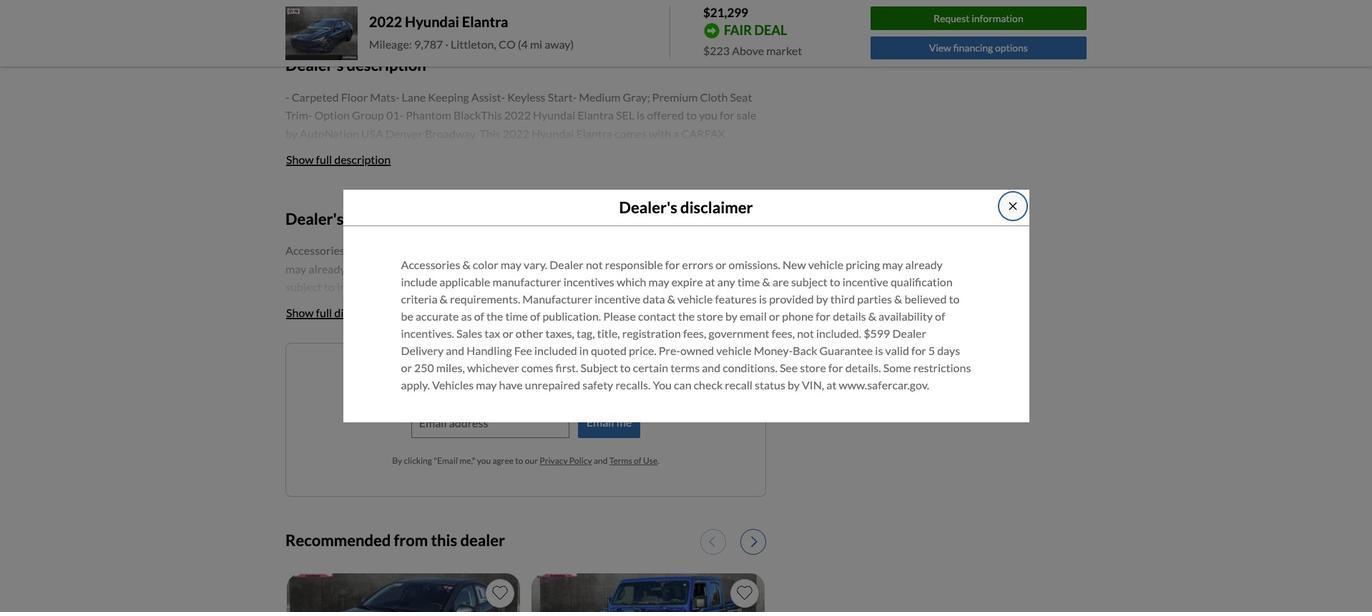 Task type: locate. For each thing, give the bounding box(es) containing it.
for up quality at top
[[679, 145, 694, 158]]

more,
[[685, 182, 713, 195]]

with right buy
[[517, 145, 539, 158]]

0 vertical spatial floor
[[341, 90, 368, 104]]

privacy policy link
[[540, 455, 592, 466]]

incentive up please
[[595, 292, 641, 306]]

me
[[467, 368, 482, 382], [617, 415, 632, 429]]

0 vertical spatial looking
[[640, 145, 677, 158]]

which down responsible
[[617, 275, 647, 289]]

store down features
[[697, 309, 724, 323]]

a
[[674, 127, 680, 140], [696, 145, 702, 158], [400, 200, 405, 213]]

this inside this 2022 hyundai elantra sel is offered to you for sale by autonation usa denver broadway. this 2022 hyundai elantra comes with a carfax buyback guarantee, which means you can buy with certainty. if you are looking for a vehicle with great styling, options and incredible fuel economy, look no further than this quality automobile. this is the one. just what you've been looking for. driven by many, but adored by more, the hyundai elantra sel is a perfect addition to any home. additional information lane keeping assist,keyless start,carpeted floor mats (pio),medium gray, premium cloth seat trim,phantom black,option group 01 -inc: standard equipment
[[638, 163, 656, 177]]

hyundai inside 2022 hyundai elantra mileage: 9,787 · littleton, co (4 mi away)
[[405, 13, 459, 30]]

1 vertical spatial this
[[580, 368, 599, 382]]

1 horizontal spatial dealer's disclaimer
[[620, 197, 753, 217]]

0 horizontal spatial with
[[517, 145, 539, 158]]

1 horizontal spatial this
[[580, 368, 599, 382]]

0 horizontal spatial group
[[352, 108, 384, 122]]

- medium gray; premium cloth seat trim
[[286, 90, 753, 122]]

1 horizontal spatial incentive
[[843, 275, 889, 289]]

0 vertical spatial time
[[738, 275, 761, 289]]

store up vin,
[[800, 361, 827, 374]]

0 vertical spatial any
[[503, 200, 521, 213]]

one.
[[338, 182, 359, 195]]

recall
[[725, 378, 753, 392]]

from
[[394, 530, 428, 549]]

guarantee
[[820, 344, 873, 357]]

which down denver
[[389, 145, 419, 158]]

elantra up littleton,
[[462, 13, 509, 30]]

details.
[[846, 361, 882, 374]]

1 vertical spatial floor
[[504, 236, 531, 250]]

lane inside this 2022 hyundai elantra sel is offered to you for sale by autonation usa denver broadway. this 2022 hyundai elantra comes with a carfax buyback guarantee, which means you can buy with certainty. if you are looking for a vehicle with great styling, options and incredible fuel economy, look no further than this quality automobile. this is the one. just what you've been looking for. driven by many, but adored by more, the hyundai elantra sel is a perfect addition to any home. additional information lane keeping assist,keyless start,carpeted floor mats (pio),medium gray, premium cloth seat trim,phantom black,option group 01 -inc: standard equipment
[[286, 236, 310, 250]]

further
[[575, 163, 611, 177]]

0 horizontal spatial incentive
[[595, 292, 641, 306]]

include
[[401, 275, 438, 289]]

omissions.
[[729, 258, 781, 271]]

show full description button
[[286, 144, 392, 175]]

denver
[[386, 127, 423, 140]]

dealer's disclaimer down one.
[[286, 209, 419, 228]]

comes inside accessories & color may vary. dealer not responsible for errors or omissions. new vehicle pricing may already include applicable manufacturer incentives which may expire at any time & are subject to incentive qualification criteria & requirements. manufacturer incentive data & vehicle features is provided by third parties & believed to be accurate as of the time of publication. please contact the store by email or phone for details & availability of incentives. sales tax or other taxes, tag, title, registration fees, government fees, not included. $599 dealer delivery and handling fee included in quoted price. pre-owned vehicle money-back guarantee is valid for 5 days or 250 miles, whichever comes first. subject to certain terms and conditions. see store for details. some restrictions apply. vehicles may have unrepaired safety recalls. you can check recall status by vin, at www.safercar.gov.
[[522, 361, 554, 374]]

1 vertical spatial store
[[800, 361, 827, 374]]

floor up option
[[341, 90, 368, 104]]

inc:
[[480, 255, 498, 268]]

disclaimer up assist,keyless
[[347, 209, 419, 228]]

premium inside this 2022 hyundai elantra sel is offered to you for sale by autonation usa denver broadway. this 2022 hyundai elantra comes with a carfax buyback guarantee, which means you can buy with certainty. if you are looking for a vehicle with great styling, options and incredible fuel economy, look no further than this quality automobile. this is the one. just what you've been looking for. driven by many, but adored by more, the hyundai elantra sel is a perfect addition to any home. additional information lane keeping assist,keyless start,carpeted floor mats (pio),medium gray, premium cloth seat trim,phantom black,option group 01 -inc: standard equipment
[[659, 236, 704, 250]]

2 vertical spatial a
[[400, 200, 405, 213]]

1 horizontal spatial options
[[996, 42, 1029, 54]]

seat
[[730, 90, 753, 104], [737, 236, 759, 250]]

errors
[[683, 258, 714, 271]]

adored
[[632, 182, 668, 195]]

with
[[649, 127, 672, 140], [517, 145, 539, 158], [741, 145, 764, 158]]

market
[[767, 43, 803, 57]]

full down autonation
[[316, 152, 332, 166]]

or right tax
[[503, 327, 514, 340]]

0 vertical spatial are
[[621, 145, 638, 158]]

0 vertical spatial keeping
[[428, 90, 469, 104]]

financing
[[954, 42, 994, 54]]

1 vertical spatial a
[[696, 145, 702, 158]]

dealer down availability
[[893, 327, 927, 340]]

premium inside - medium gray; premium cloth seat trim
[[653, 90, 698, 104]]

email
[[740, 309, 767, 323]]

- down carpeted
[[308, 108, 312, 122]]

0 vertical spatial a
[[674, 127, 680, 140]]

2022 up buy
[[503, 127, 530, 140]]

to up recalls.
[[620, 361, 631, 374]]

1 vertical spatial description
[[334, 152, 391, 166]]

group down start,carpeted
[[426, 255, 458, 268]]

0 horizontal spatial comes
[[522, 361, 554, 374]]

and up what
[[392, 163, 411, 177]]

seat up omissions.
[[737, 236, 759, 250]]

0 vertical spatial me
[[467, 368, 482, 382]]

1 vertical spatial cloth
[[707, 236, 734, 250]]

comes
[[615, 127, 647, 140], [522, 361, 554, 374]]

sale
[[737, 108, 757, 122]]

dealer's up trim,phantom
[[286, 209, 344, 228]]

are up than
[[621, 145, 638, 158]]

seat up sale
[[730, 90, 753, 104]]

1 horizontal spatial 01
[[460, 255, 473, 268]]

vehicles
[[432, 378, 474, 392]]

1 horizontal spatial floor
[[504, 236, 531, 250]]

1 horizontal spatial a
[[674, 127, 680, 140]]

scroll left image
[[709, 535, 716, 548]]

the up tax
[[487, 309, 503, 323]]

1 vertical spatial lane
[[286, 236, 310, 250]]

incentives.
[[401, 327, 455, 340]]

1 vertical spatial incentive
[[595, 292, 641, 306]]

0 horizontal spatial fees,
[[684, 327, 707, 340]]

full for description
[[316, 152, 332, 166]]

0 vertical spatial which
[[389, 145, 419, 158]]

0 vertical spatial premium
[[653, 90, 698, 104]]

this right the from
[[431, 530, 458, 549]]

a down carfax
[[696, 145, 702, 158]]

0 horizontal spatial options
[[352, 163, 390, 177]]

and up check
[[702, 361, 721, 374]]

show inside button
[[286, 152, 314, 166]]

you up carfax
[[699, 108, 718, 122]]

2 full from the top
[[316, 306, 332, 319]]

0 horizontal spatial me
[[467, 368, 482, 382]]

0 horizontal spatial at
[[706, 275, 716, 289]]

vehicle down expire
[[678, 292, 713, 306]]

description down usa
[[334, 152, 391, 166]]

comes down fee
[[522, 361, 554, 374]]

1 horizontal spatial dealer
[[893, 327, 927, 340]]

0 vertical spatial dealer
[[550, 258, 584, 271]]

recommended from this dealer
[[286, 530, 505, 549]]

- option group 01 - phantom black
[[308, 108, 481, 122]]

0 vertical spatial seat
[[730, 90, 753, 104]]

first.
[[556, 361, 579, 374]]

dealer's up carpeted
[[286, 55, 344, 75]]

or
[[716, 258, 727, 271], [769, 309, 780, 323], [503, 327, 514, 340], [401, 361, 412, 374]]

.
[[658, 455, 660, 466]]

can left buy
[[477, 145, 494, 158]]

1 vertical spatial which
[[617, 275, 647, 289]]

0 horizontal spatial mats
[[370, 90, 396, 104]]

0 vertical spatial not
[[586, 258, 603, 271]]

1 horizontal spatial fees,
[[772, 327, 795, 340]]

$223 above market
[[704, 43, 803, 57]]

premium
[[653, 90, 698, 104], [659, 236, 704, 250]]

options
[[996, 42, 1029, 54], [352, 163, 390, 177]]

looking up quality at top
[[640, 145, 677, 158]]

gray;
[[623, 90, 650, 104]]

1 horizontal spatial me
[[617, 415, 632, 429]]

1 vertical spatial keeping
[[312, 236, 353, 250]]

mats
[[370, 90, 396, 104], [533, 236, 559, 250]]

any down for.
[[503, 200, 521, 213]]

fee
[[514, 344, 533, 357]]

vehicle inside this 2022 hyundai elantra sel is offered to you for sale by autonation usa denver broadway. this 2022 hyundai elantra comes with a carfax buyback guarantee, which means you can buy with certainty. if you are looking for a vehicle with great styling, options and incredible fuel economy, look no further than this quality automobile. this is the one. just what you've been looking for. driven by many, but adored by more, the hyundai elantra sel is a perfect addition to any home. additional information lane keeping assist,keyless start,carpeted floor mats (pio),medium gray, premium cloth seat trim,phantom black,option group 01 -inc: standard equipment
[[704, 145, 739, 158]]

dealer's inside dialog
[[620, 197, 678, 217]]

with up automobile.
[[741, 145, 764, 158]]

driven
[[531, 182, 566, 195]]

1 horizontal spatial sel
[[616, 108, 635, 122]]

can
[[477, 145, 494, 158], [674, 378, 692, 392]]

a down offered
[[674, 127, 680, 140]]

dealer
[[461, 530, 505, 549]]

by down features
[[726, 309, 738, 323]]

250
[[414, 361, 434, 374]]

0 horizontal spatial which
[[389, 145, 419, 158]]

0 horizontal spatial lane
[[286, 236, 310, 250]]

1 vertical spatial 01
[[460, 255, 473, 268]]

seat inside - medium gray; premium cloth seat trim
[[730, 90, 753, 104]]

use
[[644, 455, 658, 466]]

this down 'great'
[[286, 182, 307, 195]]

(pio),medium
[[561, 236, 628, 250]]

unrepaired
[[525, 378, 581, 392]]

time
[[738, 275, 761, 289], [506, 309, 528, 323]]

2 vertical spatial 2022
[[503, 127, 530, 140]]

1 vertical spatial any
[[718, 275, 736, 289]]

elantra down medium in the top left of the page
[[578, 108, 614, 122]]

view
[[930, 42, 952, 54]]

full down trim,phantom
[[316, 306, 332, 319]]

0 vertical spatial can
[[477, 145, 494, 158]]

or right errors
[[716, 258, 727, 271]]

you
[[699, 108, 718, 122], [456, 145, 474, 158], [601, 145, 619, 158], [477, 455, 491, 466]]

you right if at the top of page
[[601, 145, 619, 158]]

01 inside this 2022 hyundai elantra sel is offered to you for sale by autonation usa denver broadway. this 2022 hyundai elantra comes with a carfax buyback guarantee, which means you can buy with certainty. if you are looking for a vehicle with great styling, options and incredible fuel economy, look no further than this quality automobile. this is the one. just what you've been looking for. driven by many, but adored by more, the hyundai elantra sel is a perfect addition to any home. additional information lane keeping assist,keyless start,carpeted floor mats (pio),medium gray, premium cloth seat trim,phantom black,option group 01 -inc: standard equipment
[[460, 255, 473, 268]]

1 vertical spatial can
[[674, 378, 692, 392]]

means
[[421, 145, 454, 158]]

which inside this 2022 hyundai elantra sel is offered to you for sale by autonation usa denver broadway. this 2022 hyundai elantra comes with a carfax buyback guarantee, which means you can buy with certainty. if you are looking for a vehicle with great styling, options and incredible fuel economy, look no further than this quality automobile. this is the one. just what you've been looking for. driven by many, but adored by more, the hyundai elantra sel is a perfect addition to any home. additional information lane keeping assist,keyless start,carpeted floor mats (pio),medium gray, premium cloth seat trim,phantom black,option group 01 -inc: standard equipment
[[389, 145, 419, 158]]

assist,keyless
[[355, 236, 426, 250]]

1 horizontal spatial which
[[617, 275, 647, 289]]

incredible
[[413, 163, 463, 177]]

floor
[[341, 90, 368, 104], [504, 236, 531, 250]]

0 vertical spatial 2022
[[369, 13, 402, 30]]

& down parties
[[869, 309, 877, 323]]

0 horizontal spatial keeping
[[312, 236, 353, 250]]

gray,
[[631, 236, 657, 250]]

full inside button
[[316, 152, 332, 166]]

0 vertical spatial options
[[996, 42, 1029, 54]]

1 horizontal spatial time
[[738, 275, 761, 289]]

handling
[[467, 344, 512, 357]]

options down information
[[996, 42, 1029, 54]]

or right email
[[769, 309, 780, 323]]

show full disclaimer
[[286, 306, 386, 319]]

- left medium in the top left of the page
[[573, 90, 577, 104]]

0 horizontal spatial store
[[697, 309, 724, 323]]

0 vertical spatial incentive
[[843, 275, 889, 289]]

home.
[[523, 200, 553, 213]]

quality
[[659, 163, 693, 177]]

and inside this 2022 hyundai elantra sel is offered to you for sale by autonation usa denver broadway. this 2022 hyundai elantra comes with a carfax buyback guarantee, which means you can buy with certainty. if you are looking for a vehicle with great styling, options and incredible fuel economy, look no further than this quality automobile. this is the one. just what you've been looking for. driven by many, but adored by more, the hyundai elantra sel is a perfect addition to any home. additional information lane keeping assist,keyless start,carpeted floor mats (pio),medium gray, premium cloth seat trim,phantom black,option group 01 -inc: standard equipment
[[392, 163, 411, 177]]

me for email
[[617, 415, 632, 429]]

dealer's for description
[[286, 55, 344, 75]]

email me button
[[578, 407, 641, 438]]

sel down just
[[369, 200, 387, 213]]

email
[[587, 415, 615, 429]]

1 vertical spatial options
[[352, 163, 390, 177]]

fuel
[[465, 163, 484, 177]]

description down mileage:
[[347, 55, 426, 75]]

elantra down one.
[[330, 200, 366, 213]]

for down guarantee
[[829, 361, 844, 374]]

1 horizontal spatial group
[[426, 255, 458, 268]]

for
[[720, 108, 735, 122], [679, 145, 694, 158], [665, 258, 680, 271], [816, 309, 831, 323], [912, 344, 927, 357], [829, 361, 844, 374]]

the
[[319, 182, 336, 195], [716, 182, 732, 195], [487, 309, 503, 323], [679, 309, 695, 323]]

0 horizontal spatial any
[[503, 200, 521, 213]]

dealer's down adored at top
[[620, 197, 678, 217]]

looking down fuel
[[474, 182, 510, 195]]

& up availability
[[895, 292, 903, 306]]

show for dealer's description
[[286, 152, 314, 166]]

new
[[783, 258, 806, 271]]

5
[[929, 344, 936, 357]]

time up other
[[506, 309, 528, 323]]

1 horizontal spatial any
[[718, 275, 736, 289]]

full inside button
[[316, 306, 332, 319]]

2 horizontal spatial this
[[638, 163, 656, 177]]

1 vertical spatial show
[[286, 306, 314, 319]]

me inside button
[[617, 415, 632, 429]]

·
[[446, 37, 449, 51]]

1 vertical spatial dealer
[[893, 327, 927, 340]]

can down terms
[[674, 378, 692, 392]]

expire
[[672, 275, 703, 289]]

vehicle up automobile.
[[704, 145, 739, 158]]

may right pricing
[[883, 258, 904, 271]]

2022 down keyless
[[504, 108, 531, 122]]

dealer's for disclaimer
[[286, 209, 344, 228]]

fees, up owned
[[684, 327, 707, 340]]

styling,
[[314, 163, 350, 177]]

certain
[[633, 361, 669, 374]]

premium up offered
[[653, 90, 698, 104]]

are inside this 2022 hyundai elantra sel is offered to you for sale by autonation usa denver broadway. this 2022 hyundai elantra comes with a carfax buyback guarantee, which means you can buy with certainty. if you are looking for a vehicle with great styling, options and incredible fuel economy, look no further than this quality automobile. this is the one. just what you've been looking for. driven by many, but adored by more, the hyundai elantra sel is a perfect addition to any home. additional information lane keeping assist,keyless start,carpeted floor mats (pio),medium gray, premium cloth seat trim,phantom black,option group 01 -inc: standard equipment
[[621, 145, 638, 158]]

clicking
[[404, 455, 432, 466]]

0 horizontal spatial are
[[621, 145, 638, 158]]

2 show from the top
[[286, 306, 314, 319]]

0 vertical spatial mats
[[370, 90, 396, 104]]

1 vertical spatial are
[[773, 275, 789, 289]]

me for notify
[[467, 368, 482, 382]]

description inside button
[[334, 152, 391, 166]]

2 vertical spatial this
[[431, 530, 458, 549]]

pricing
[[846, 258, 881, 271]]

0 horizontal spatial looking
[[474, 182, 510, 195]]

delivery
[[401, 344, 444, 357]]

dealer up incentives
[[550, 258, 584, 271]]

1 horizontal spatial can
[[674, 378, 692, 392]]

show left styling,
[[286, 152, 314, 166]]

is down gray;
[[637, 108, 645, 122]]

1 vertical spatial not
[[798, 327, 815, 340]]

not up back
[[798, 327, 815, 340]]

disclaimer inside button
[[334, 306, 386, 319]]

by down trim
[[286, 127, 298, 140]]

dealer's disclaimer down more,
[[620, 197, 753, 217]]

1 horizontal spatial at
[[827, 378, 837, 392]]

1 vertical spatial group
[[426, 255, 458, 268]]

0 vertical spatial cloth
[[700, 90, 728, 104]]

any inside accessories & color may vary. dealer not responsible for errors or omissions. new vehicle pricing may already include applicable manufacturer incentives which may expire at any time & are subject to incentive qualification criteria & requirements. manufacturer incentive data & vehicle features is provided by third parties & believed to be accurate as of the time of publication. please contact the store by email or phone for details & availability of incentives. sales tax or other taxes, tag, title, registration fees, government fees, not included. $599 dealer delivery and handling fee included in quoted price. pre-owned vehicle money-back guarantee is valid for 5 days or 250 miles, whichever comes first. subject to certain terms and conditions. see store for details. some restrictions apply. vehicles may have unrepaired safety recalls. you can check recall status by vin, at www.safercar.gov.
[[718, 275, 736, 289]]

phone
[[783, 309, 814, 323]]

show inside button
[[286, 306, 314, 319]]

agree
[[493, 455, 514, 466]]

0 horizontal spatial can
[[477, 145, 494, 158]]

- inside this 2022 hyundai elantra sel is offered to you for sale by autonation usa denver broadway. this 2022 hyundai elantra comes with a carfax buyback guarantee, which means you can buy with certainty. if you are looking for a vehicle with great styling, options and incredible fuel economy, look no further than this quality automobile. this is the one. just what you've been looking for. driven by many, but adored by more, the hyundai elantra sel is a perfect addition to any home. additional information lane keeping assist,keyless start,carpeted floor mats (pio),medium gray, premium cloth seat trim,phantom black,option group 01 -inc: standard equipment
[[476, 255, 480, 268]]

0 vertical spatial lane
[[402, 90, 426, 104]]

1 vertical spatial comes
[[522, 361, 554, 374]]

me right email
[[617, 415, 632, 429]]

have
[[499, 378, 523, 392]]

sel down gray;
[[616, 108, 635, 122]]

is
[[637, 108, 645, 122], [309, 182, 317, 195], [389, 200, 397, 213], [759, 292, 767, 306], [876, 344, 884, 357]]

cloth up errors
[[707, 236, 734, 250]]

view financing options
[[930, 42, 1029, 54]]

cloth
[[700, 90, 728, 104], [707, 236, 734, 250]]

0 vertical spatial full
[[316, 152, 332, 166]]

1 vertical spatial mats
[[533, 236, 559, 250]]

1 show from the top
[[286, 152, 314, 166]]

not up incentives
[[586, 258, 603, 271]]

1 vertical spatial seat
[[737, 236, 759, 250]]

by
[[286, 127, 298, 140], [568, 182, 580, 195], [670, 182, 682, 195], [817, 292, 829, 306], [726, 309, 738, 323], [788, 378, 800, 392]]

keeping up black on the top left
[[428, 90, 469, 104]]

keeping
[[428, 90, 469, 104], [312, 236, 353, 250]]

standard
[[500, 255, 546, 268]]

and right policy
[[594, 455, 608, 466]]

time down omissions.
[[738, 275, 761, 289]]

1 horizontal spatial are
[[773, 275, 789, 289]]

0 horizontal spatial dealer
[[550, 258, 584, 271]]

0 vertical spatial this
[[638, 163, 656, 177]]

2022 hyundai elantra image
[[286, 6, 358, 60]]

of left the new
[[485, 368, 495, 382]]

a down what
[[400, 200, 405, 213]]

no
[[560, 163, 572, 177]]

restrictions
[[914, 361, 972, 374]]

0 vertical spatial show
[[286, 152, 314, 166]]

been
[[447, 182, 471, 195]]

dealer's disclaimer inside dialog
[[620, 197, 753, 217]]

1 full from the top
[[316, 152, 332, 166]]

requirements.
[[450, 292, 521, 306]]

which
[[389, 145, 419, 158], [617, 275, 647, 289]]



Task type: describe. For each thing, give the bounding box(es) containing it.
$223
[[704, 43, 730, 57]]

information
[[340, 218, 400, 232]]

"email
[[434, 455, 458, 466]]

dealer's description
[[286, 55, 426, 75]]

show for dealer's disclaimer
[[286, 306, 314, 319]]

0 horizontal spatial this
[[431, 530, 458, 549]]

2 horizontal spatial with
[[741, 145, 764, 158]]

is down the '$599'
[[876, 344, 884, 357]]

for up expire
[[665, 258, 680, 271]]

registration
[[623, 327, 681, 340]]

by left third
[[817, 292, 829, 306]]

the right 'contact'
[[679, 309, 695, 323]]

black
[[454, 108, 481, 122]]

close modal dealer's disclaimer image
[[1007, 200, 1019, 212]]

for left 5
[[912, 344, 927, 357]]

the down styling,
[[319, 182, 336, 195]]

medium
[[579, 90, 621, 104]]

options inside this 2022 hyundai elantra sel is offered to you for sale by autonation usa denver broadway. this 2022 hyundai elantra comes with a carfax buyback guarantee, which means you can buy with certainty. if you are looking for a vehicle with great styling, options and incredible fuel economy, look no further than this quality automobile. this is the one. just what you've been looking for. driven by many, but adored by more, the hyundai elantra sel is a perfect addition to any home. additional information lane keeping assist,keyless start,carpeted floor mats (pio),medium gray, premium cloth seat trim,phantom black,option group 01 -inc: standard equipment
[[352, 163, 390, 177]]

- inside - medium gray; premium cloth seat trim
[[573, 90, 577, 104]]

0 horizontal spatial dealer's disclaimer
[[286, 209, 419, 228]]

already
[[906, 258, 943, 271]]

hyundai down start
[[533, 108, 576, 122]]

1 vertical spatial sel
[[369, 200, 387, 213]]

or left 250 on the bottom left
[[401, 361, 412, 374]]

1 horizontal spatial keeping
[[428, 90, 469, 104]]

owned
[[681, 344, 715, 357]]

1 horizontal spatial with
[[649, 127, 672, 140]]

usa
[[361, 127, 384, 140]]

carfax
[[682, 127, 726, 140]]

1 vertical spatial looking
[[474, 182, 510, 195]]

& up accurate at the bottom left of the page
[[440, 292, 448, 306]]

is down what
[[389, 200, 397, 213]]

0 horizontal spatial 01
[[386, 108, 400, 122]]

1 vertical spatial this
[[480, 127, 501, 140]]

- up trim
[[286, 90, 290, 104]]

for.
[[513, 182, 529, 195]]

$21,299
[[704, 5, 749, 20]]

are inside accessories & color may vary. dealer not responsible for errors or omissions. new vehicle pricing may already include applicable manufacturer incentives which may expire at any time & are subject to incentive qualification criteria & requirements. manufacturer incentive data & vehicle features is provided by third parties & believed to be accurate as of the time of publication. please contact the store by email or phone for details & availability of incentives. sales tax or other taxes, tag, title, registration fees, government fees, not included. $599 dealer delivery and handling fee included in quoted price. pre-owned vehicle money-back guarantee is valid for 5 days or 250 miles, whichever comes first. subject to certain terms and conditions. see store for details. some restrictions apply. vehicles may have unrepaired safety recalls. you can check recall status by vin, at www.safercar.gov.
[[773, 275, 789, 289]]

to right addition
[[490, 200, 501, 213]]

elantra up if at the top of page
[[576, 127, 613, 140]]

see
[[780, 361, 798, 374]]

great
[[286, 163, 312, 177]]

dealer's disclaimer dialog
[[343, 190, 1030, 422]]

of left use
[[634, 455, 642, 466]]

co
[[499, 37, 516, 51]]

scroll right image
[[752, 535, 758, 548]]

buyback
[[286, 145, 329, 158]]

terms
[[671, 361, 700, 374]]

0 horizontal spatial not
[[586, 258, 603, 271]]

mileage:
[[369, 37, 412, 51]]

of up other
[[530, 309, 541, 323]]

0 vertical spatial at
[[706, 275, 716, 289]]

color
[[473, 258, 499, 271]]

the down automobile.
[[716, 182, 732, 195]]

full for disclaimer
[[316, 306, 332, 319]]

to up carfax
[[687, 108, 697, 122]]

autonation
[[300, 127, 359, 140]]

apply.
[[401, 378, 430, 392]]

- up denver
[[400, 108, 404, 122]]

group inside this 2022 hyundai elantra sel is offered to you for sale by autonation usa denver broadway. this 2022 hyundai elantra comes with a carfax buyback guarantee, which means you can buy with certainty. if you are looking for a vehicle with great styling, options and incredible fuel economy, look no further than this quality automobile. this is the one. just what you've been looking for. driven by many, but adored by more, the hyundai elantra sel is a perfect addition to any home. additional information lane keeping assist,keyless start,carpeted floor mats (pio),medium gray, premium cloth seat trim,phantom black,option group 01 -inc: standard equipment
[[426, 255, 458, 268]]

deal
[[755, 22, 788, 38]]

start
[[548, 90, 573, 104]]

fair deal
[[724, 22, 788, 38]]

information
[[972, 12, 1024, 24]]

email me
[[587, 415, 632, 429]]

mats inside this 2022 hyundai elantra sel is offered to you for sale by autonation usa denver broadway. this 2022 hyundai elantra comes with a carfax buyback guarantee, which means you can buy with certainty. if you are looking for a vehicle with great styling, options and incredible fuel economy, look no further than this quality automobile. this is the one. just what you've been looking for. driven by many, but adored by more, the hyundai elantra sel is a perfect addition to any home. additional information lane keeping assist,keyless start,carpeted floor mats (pio),medium gray, premium cloth seat trim,phantom black,option group 01 -inc: standard equipment
[[533, 236, 559, 250]]

check
[[694, 378, 723, 392]]

qualification
[[891, 275, 953, 289]]

0 horizontal spatial time
[[506, 309, 528, 323]]

title,
[[598, 327, 620, 340]]

1 vertical spatial at
[[827, 378, 837, 392]]

cloth inside - medium gray; premium cloth seat trim
[[700, 90, 728, 104]]

may right inc:
[[501, 258, 522, 271]]

- left keyless
[[501, 90, 505, 104]]

vehicle down 'government'
[[717, 344, 752, 357]]

if
[[591, 145, 598, 158]]

options inside button
[[996, 42, 1029, 54]]

assist
[[472, 90, 501, 104]]

tag,
[[577, 327, 595, 340]]

2022 hyundai elantra mileage: 9,787 · littleton, co (4 mi away)
[[369, 13, 574, 51]]

of right as at the left bottom of the page
[[474, 309, 485, 323]]

terms
[[610, 455, 633, 466]]

can inside accessories & color may vary. dealer not responsible for errors or omissions. new vehicle pricing may already include applicable manufacturer incentives which may expire at any time & are subject to incentive qualification criteria & requirements. manufacturer incentive data & vehicle features is provided by third parties & believed to be accurate as of the time of publication. please contact the store by email or phone for details & availability of incentives. sales tax or other taxes, tag, title, registration fees, government fees, not included. $599 dealer delivery and handling fee included in quoted price. pre-owned vehicle money-back guarantee is valid for 5 days or 250 miles, whichever comes first. subject to certain terms and conditions. see store for details. some restrictions apply. vehicles may have unrepaired safety recalls. you can check recall status by vin, at www.safercar.gov.
[[674, 378, 692, 392]]

tax
[[485, 327, 501, 340]]

0 vertical spatial group
[[352, 108, 384, 122]]

0 horizontal spatial floor
[[341, 90, 368, 104]]

www.safercar.gov.
[[839, 378, 930, 392]]

recommended
[[286, 530, 391, 549]]

may up data
[[649, 275, 670, 289]]

comes inside this 2022 hyundai elantra sel is offered to you for sale by autonation usa denver broadway. this 2022 hyundai elantra comes with a carfax buyback guarantee, which means you can buy with certainty. if you are looking for a vehicle with great styling, options and incredible fuel economy, look no further than this quality automobile. this is the one. just what you've been looking for. driven by many, but adored by more, the hyundai elantra sel is a perfect addition to any home. additional information lane keeping assist,keyless start,carpeted floor mats (pio),medium gray, premium cloth seat trim,phantom black,option group 01 -inc: standard equipment
[[615, 127, 647, 140]]

notify
[[432, 368, 464, 382]]

additional
[[286, 218, 338, 232]]

vehicle up subject
[[809, 258, 844, 271]]

by
[[392, 455, 402, 466]]

as
[[461, 309, 472, 323]]

certainty.
[[542, 145, 589, 158]]

by down see
[[788, 378, 800, 392]]

to up third
[[830, 275, 841, 289]]

trim
[[286, 108, 308, 122]]

0 vertical spatial this
[[481, 108, 502, 122]]

some
[[884, 361, 912, 374]]

automobile.
[[695, 163, 755, 177]]

quoted
[[591, 344, 627, 357]]

by down quality at top
[[670, 182, 682, 195]]

policy
[[570, 455, 592, 466]]

is up email
[[759, 292, 767, 306]]

- up - option group 01 - phantom black
[[396, 90, 400, 104]]

show full description
[[286, 152, 391, 166]]

can inside this 2022 hyundai elantra sel is offered to you for sale by autonation usa denver broadway. this 2022 hyundai elantra comes with a carfax buyback guarantee, which means you can buy with certainty. if you are looking for a vehicle with great styling, options and incredible fuel economy, look no further than this quality automobile. this is the one. just what you've been looking for. driven by many, but adored by more, the hyundai elantra sel is a perfect addition to any home. additional information lane keeping assist,keyless start,carpeted floor mats (pio),medium gray, premium cloth seat trim,phantom black,option group 01 -inc: standard equipment
[[477, 145, 494, 158]]

hyundai up additional
[[286, 200, 328, 213]]

& up the 'applicable'
[[463, 258, 471, 271]]

0 vertical spatial sel
[[616, 108, 635, 122]]

phantom
[[406, 108, 452, 122]]

you up fuel
[[456, 145, 474, 158]]

2 fees, from the left
[[772, 327, 795, 340]]

which inside accessories & color may vary. dealer not responsible for errors or omissions. new vehicle pricing may already include applicable manufacturer incentives which may expire at any time & are subject to incentive qualification criteria & requirements. manufacturer incentive data & vehicle features is provided by third parties & believed to be accurate as of the time of publication. please contact the store by email or phone for details & availability of incentives. sales tax or other taxes, tag, title, registration fees, government fees, not included. $599 dealer delivery and handling fee included in quoted price. pre-owned vehicle money-back guarantee is valid for 5 days or 250 miles, whichever comes first. subject to certain terms and conditions. see store for details. some restrictions apply. vehicles may have unrepaired safety recalls. you can check recall status by vin, at www.safercar.gov.
[[617, 275, 647, 289]]

floor inside this 2022 hyundai elantra sel is offered to you for sale by autonation usa denver broadway. this 2022 hyundai elantra comes with a carfax buyback guarantee, which means you can buy with certainty. if you are looking for a vehicle with great styling, options and incredible fuel economy, look no further than this quality automobile. this is the one. just what you've been looking for. driven by many, but adored by more, the hyundai elantra sel is a perfect addition to any home. additional information lane keeping assist,keyless start,carpeted floor mats (pio),medium gray, premium cloth seat trim,phantom black,option group 01 -inc: standard equipment
[[504, 236, 531, 250]]

- carpeted floor mats - lane keeping assist - keyless start
[[286, 90, 573, 104]]

for up included.
[[816, 309, 831, 323]]

terms of use link
[[610, 455, 658, 466]]

manufacturer
[[493, 275, 562, 289]]

listings
[[521, 368, 557, 382]]

may down whichever
[[476, 378, 497, 392]]

believed
[[905, 292, 947, 306]]

than
[[613, 163, 636, 177]]

& down omissions.
[[763, 275, 771, 289]]

1 horizontal spatial looking
[[640, 145, 677, 158]]

taxes,
[[546, 327, 575, 340]]

availability
[[879, 309, 933, 323]]

broadway.
[[425, 127, 478, 140]]

incentives
[[564, 275, 615, 289]]

Email address email field
[[412, 407, 569, 437]]

black,option
[[359, 255, 424, 268]]

is down 'great'
[[309, 182, 317, 195]]

2 horizontal spatial a
[[696, 145, 702, 158]]

to right the believed
[[950, 292, 960, 306]]

keeping inside this 2022 hyundai elantra sel is offered to you for sale by autonation usa denver broadway. this 2022 hyundai elantra comes with a carfax buyback guarantee, which means you can buy with certainty. if you are looking for a vehicle with great styling, options and incredible fuel economy, look no further than this quality automobile. this is the one. just what you've been looking for. driven by many, but adored by more, the hyundai elantra sel is a perfect addition to any home. additional information lane keeping assist,keyless start,carpeted floor mats (pio),medium gray, premium cloth seat trim,phantom black,option group 01 -inc: standard equipment
[[312, 236, 353, 250]]

0 vertical spatial description
[[347, 55, 426, 75]]

1 horizontal spatial store
[[800, 361, 827, 374]]

by down no
[[568, 182, 580, 195]]

pre-
[[659, 344, 681, 357]]

money-
[[754, 344, 793, 357]]

please
[[604, 309, 636, 323]]

recalls.
[[616, 378, 651, 392]]

disclaimer inside dialog
[[681, 197, 753, 217]]

cloth inside this 2022 hyundai elantra sel is offered to you for sale by autonation usa denver broadway. this 2022 hyundai elantra comes with a carfax buyback guarantee, which means you can buy with certainty. if you are looking for a vehicle with great styling, options and incredible fuel economy, look no further than this quality automobile. this is the one. just what you've been looking for. driven by many, but adored by more, the hyundai elantra sel is a perfect addition to any home. additional information lane keeping assist,keyless start,carpeted floor mats (pio),medium gray, premium cloth seat trim,phantom black,option group 01 -inc: standard equipment
[[707, 236, 734, 250]]

2022 inside 2022 hyundai elantra mileage: 9,787 · littleton, co (4 mi away)
[[369, 13, 402, 30]]

mi
[[530, 37, 543, 51]]

to left our
[[516, 455, 524, 466]]

our
[[525, 455, 538, 466]]

any inside this 2022 hyundai elantra sel is offered to you for sale by autonation usa denver broadway. this 2022 hyundai elantra comes with a carfax buyback guarantee, which means you can buy with certainty. if you are looking for a vehicle with great styling, options and incredible fuel economy, look no further than this quality automobile. this is the one. just what you've been looking for. driven by many, but adored by more, the hyundai elantra sel is a perfect addition to any home. additional information lane keeping assist,keyless start,carpeted floor mats (pio),medium gray, premium cloth seat trim,phantom black,option group 01 -inc: standard equipment
[[503, 200, 521, 213]]

guarantee,
[[331, 145, 387, 158]]

seat inside this 2022 hyundai elantra sel is offered to you for sale by autonation usa denver broadway. this 2022 hyundai elantra comes with a carfax buyback guarantee, which means you can buy with certainty. if you are looking for a vehicle with great styling, options and incredible fuel economy, look no further than this quality automobile. this is the one. just what you've been looking for. driven by many, but adored by more, the hyundai elantra sel is a perfect addition to any home. additional information lane keeping assist,keyless start,carpeted floor mats (pio),medium gray, premium cloth seat trim,phantom black,option group 01 -inc: standard equipment
[[737, 236, 759, 250]]

1 vertical spatial 2022
[[504, 108, 531, 122]]

& right data
[[668, 292, 676, 306]]

many,
[[582, 182, 611, 195]]

notify me of new listings like this one
[[432, 368, 621, 382]]

1 fees, from the left
[[684, 327, 707, 340]]

and up miles,
[[446, 344, 465, 357]]

above
[[732, 43, 765, 57]]

start,carpeted
[[428, 236, 502, 250]]

accurate
[[416, 309, 459, 323]]

hyundai up certainty.
[[532, 127, 574, 140]]

this 2022 hyundai elantra sel is offered to you for sale by autonation usa denver broadway. this 2022 hyundai elantra comes with a carfax buyback guarantee, which means you can buy with certainty. if you are looking for a vehicle with great styling, options and incredible fuel economy, look no further than this quality automobile. this is the one. just what you've been looking for. driven by many, but adored by more, the hyundai elantra sel is a perfect addition to any home. additional information lane keeping assist,keyless start,carpeted floor mats (pio),medium gray, premium cloth seat trim,phantom black,option group 01 -inc: standard equipment
[[286, 108, 764, 268]]

(4
[[518, 37, 528, 51]]

privacy
[[540, 455, 568, 466]]

vin,
[[802, 378, 825, 392]]

request
[[934, 12, 970, 24]]

2 vertical spatial this
[[286, 182, 307, 195]]

of down the believed
[[936, 309, 946, 323]]

elantra inside 2022 hyundai elantra mileage: 9,787 · littleton, co (4 mi away)
[[462, 13, 509, 30]]

other
[[516, 327, 544, 340]]

you right me,"
[[477, 455, 491, 466]]

for left sale
[[720, 108, 735, 122]]



Task type: vqa. For each thing, say whether or not it's contained in the screenshot.
Minutes
no



